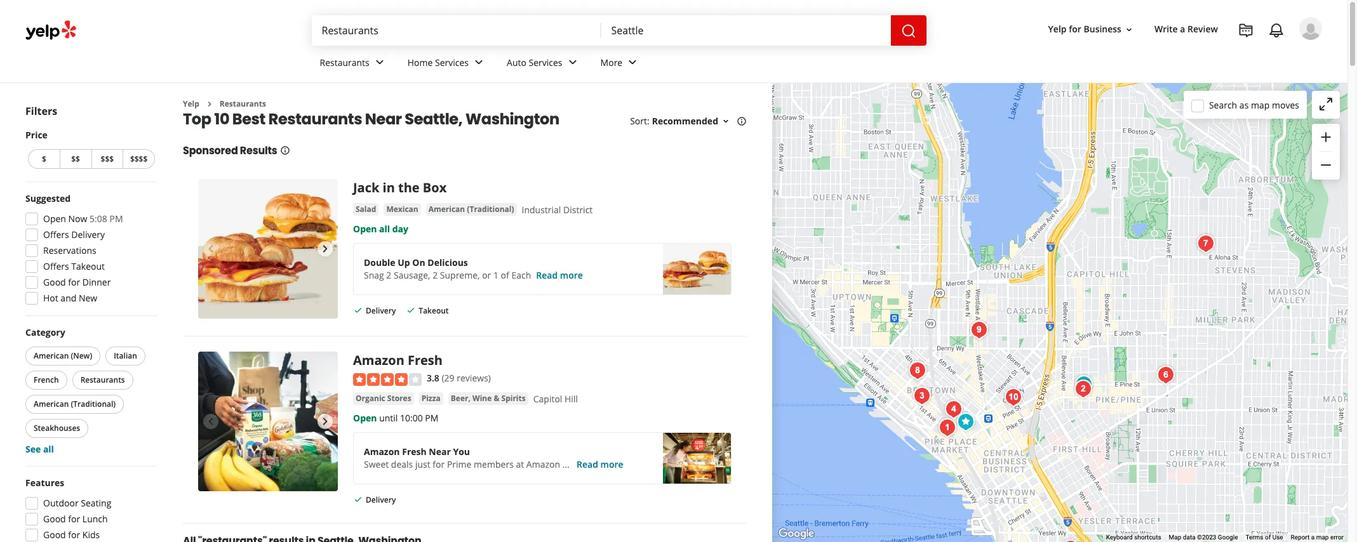Task type: describe. For each thing, give the bounding box(es) containing it.
open until 10:00 pm
[[353, 412, 439, 424]]

delivery inside group
[[71, 229, 105, 241]]

best
[[232, 109, 265, 130]]

top 10 best restaurants near seattle, washington
[[183, 109, 559, 130]]

kids
[[82, 529, 100, 541]]

open all day
[[353, 223, 408, 235]]

1 horizontal spatial american (traditional) button
[[426, 204, 517, 216]]

sponsored results
[[183, 144, 277, 158]]

fresh for amazon fresh near you
[[402, 446, 427, 458]]

amazon fresh image
[[198, 352, 338, 492]]

terms of use link
[[1246, 534, 1283, 541]]

$$$$ button
[[123, 149, 155, 169]]

outdoor
[[43, 497, 79, 509]]

fresh for amazon fresh
[[408, 352, 443, 369]]

review
[[1188, 23, 1218, 35]]

write a review
[[1155, 23, 1218, 35]]

services for auto services
[[529, 56, 562, 68]]

beer, wine & spirits link
[[448, 392, 528, 405]]

services for home services
[[435, 56, 469, 68]]

sausage,
[[394, 270, 430, 282]]

open for filters
[[43, 213, 66, 225]]

reviews)
[[457, 372, 491, 385]]

group containing suggested
[[22, 192, 158, 309]]

shortcuts
[[1135, 534, 1161, 541]]

next image
[[318, 414, 333, 430]]

deals
[[391, 458, 413, 471]]

american (traditional) link
[[426, 204, 517, 216]]

supreme,
[[440, 270, 480, 282]]

results
[[240, 144, 277, 158]]

moves
[[1272, 99, 1300, 111]]

read more
[[577, 458, 623, 471]]

projects image
[[1239, 23, 1254, 38]]

seattle,
[[405, 109, 463, 130]]

expand map image
[[1319, 96, 1334, 112]]

the pink door image
[[935, 415, 960, 441]]

capitol hill
[[533, 393, 578, 405]]

$$$$
[[130, 154, 148, 165]]

good for good for kids
[[43, 529, 66, 541]]

$
[[42, 154, 46, 165]]

3.8
[[427, 372, 439, 385]]

$$
[[71, 154, 80, 165]]

1 vertical spatial takeout
[[419, 306, 449, 317]]

$$ button
[[60, 149, 91, 169]]

1 horizontal spatial more
[[601, 458, 623, 471]]

pizza button
[[419, 392, 443, 405]]

slideshow element for jack in the box
[[198, 179, 338, 319]]

slideshow element for amazon fresh
[[198, 352, 338, 492]]

24 chevron down v2 image for more
[[625, 55, 640, 70]]

organic
[[356, 393, 385, 404]]

suggested
[[25, 192, 71, 205]]

$ button
[[28, 149, 60, 169]]

$$$ button
[[91, 149, 123, 169]]

2 2 from the left
[[433, 270, 438, 282]]

top
[[183, 109, 211, 130]]

1 vertical spatial american (traditional) button
[[25, 395, 124, 414]]

map region
[[614, 0, 1357, 542]]

data
[[1183, 534, 1196, 541]]

more link
[[590, 46, 651, 83]]

report a map error
[[1291, 534, 1344, 541]]

chan seattle image
[[1001, 385, 1026, 410]]

american (new)
[[34, 351, 92, 361]]

patagōn image
[[953, 409, 979, 435]]

and
[[61, 292, 76, 304]]

home
[[408, 56, 433, 68]]

filters
[[25, 104, 57, 118]]

sort:
[[630, 115, 650, 127]]

or
[[482, 270, 491, 282]]

search image
[[901, 23, 916, 38]]

map data ©2023 google
[[1169, 534, 1238, 541]]

good for kids
[[43, 529, 100, 541]]

24 chevron down v2 image for restaurants
[[372, 55, 387, 70]]

Find text field
[[322, 24, 591, 37]]

jack in the box image
[[198, 179, 338, 319]]

0 vertical spatial near
[[365, 109, 402, 130]]

1 vertical spatial american (traditional)
[[34, 399, 116, 410]]

all for see
[[43, 443, 54, 455]]

capitol
[[533, 393, 562, 405]]

google image
[[776, 526, 817, 542]]

for for dinner
[[68, 276, 80, 288]]

read inside double up on delicious snag 2 sausage, 2 supreme, or 1 of each read more
[[536, 270, 558, 282]]

italian button
[[106, 347, 145, 366]]

double
[[364, 257, 395, 269]]

lunch
[[82, 513, 108, 525]]

yelp link
[[183, 98, 199, 109]]

beer, wine & spirits
[[451, 393, 526, 404]]

now
[[68, 213, 87, 225]]

american for right american (traditional) button
[[429, 204, 465, 215]]

amazon fresh image
[[1072, 372, 1097, 397]]

auto services
[[507, 56, 562, 68]]

16 info v2 image
[[737, 116, 747, 127]]

16 info v2 image
[[280, 146, 290, 156]]

pm for sponsored results
[[425, 412, 439, 424]]

jack in the box
[[353, 179, 447, 197]]

members
[[474, 458, 514, 471]]

2 vertical spatial delivery
[[366, 495, 396, 505]]

delicious
[[428, 257, 468, 269]]

mexican link
[[384, 204, 421, 216]]

terms of use
[[1246, 534, 1283, 541]]

french
[[34, 375, 59, 386]]

zoom out image
[[1319, 158, 1334, 173]]

for for kids
[[68, 529, 80, 541]]

0 vertical spatial american (traditional)
[[429, 204, 514, 215]]

business
[[1084, 23, 1122, 35]]

itsumono seattle image
[[1058, 536, 1084, 542]]

you
[[453, 446, 470, 458]]

jack
[[353, 179, 379, 197]]

$$$
[[101, 154, 114, 165]]

map
[[1169, 534, 1182, 541]]

offers takeout
[[43, 260, 105, 272]]

error
[[1331, 534, 1344, 541]]

10
[[214, 109, 229, 130]]

wine
[[473, 393, 492, 404]]

yelp for business
[[1048, 23, 1122, 35]]

pizza
[[422, 393, 441, 404]]

restaurants right 16 chevron right v2 icon at top left
[[220, 98, 266, 109]]

for for business
[[1069, 23, 1082, 35]]

offers for offers takeout
[[43, 260, 69, 272]]

amazon fresh near you
[[364, 446, 470, 458]]

24 chevron down v2 image for home services
[[471, 55, 487, 70]]

group containing features
[[22, 477, 158, 542]]

yelp for yelp for business
[[1048, 23, 1067, 35]]

16 chevron down v2 image for recommended
[[721, 116, 731, 127]]

shinya shokudo - seattle image
[[905, 358, 931, 383]]

sweet
[[364, 458, 389, 471]]



Task type: locate. For each thing, give the bounding box(es) containing it.
2 offers from the top
[[43, 260, 69, 272]]

open down 'suggested'
[[43, 213, 66, 225]]

0 vertical spatial takeout
[[71, 260, 105, 272]]

1 vertical spatial 16 chevron down v2 image
[[721, 116, 731, 127]]

2 good from the top
[[43, 513, 66, 525]]

all right see
[[43, 443, 54, 455]]

0 vertical spatial previous image
[[203, 242, 219, 257]]

good for dinner
[[43, 276, 111, 288]]

previous image
[[203, 242, 219, 257], [203, 414, 219, 430]]

offers
[[43, 229, 69, 241], [43, 260, 69, 272]]

2 previous image from the top
[[203, 414, 219, 430]]

see all
[[25, 443, 54, 455]]

open for sponsored results
[[353, 412, 377, 424]]

0 horizontal spatial of
[[501, 270, 509, 282]]

just
[[415, 458, 430, 471]]

open down organic
[[353, 412, 377, 424]]

1 horizontal spatial restaurants link
[[310, 46, 397, 83]]

(29
[[442, 372, 455, 385]]

2
[[386, 270, 392, 282], [433, 270, 438, 282]]

1 vertical spatial slideshow element
[[198, 352, 338, 492]]

2 down delicious
[[433, 270, 438, 282]]

until
[[379, 412, 398, 424]]

good for good for dinner
[[43, 276, 66, 288]]

use
[[1273, 534, 1283, 541]]

1 vertical spatial previous image
[[203, 414, 219, 430]]

services right auto
[[529, 56, 562, 68]]

terms
[[1246, 534, 1264, 541]]

(traditional) for right american (traditional) button
[[467, 204, 514, 215]]

restaurants up top 10 best restaurants near seattle, washington
[[320, 56, 370, 68]]

of right 1
[[501, 270, 509, 282]]

4 24 chevron down v2 image from the left
[[625, 55, 640, 70]]

1 vertical spatial more
[[601, 458, 623, 471]]

a for report
[[1311, 534, 1315, 541]]

2 none field from the left
[[611, 24, 881, 37]]

takeout
[[71, 260, 105, 272], [419, 306, 449, 317]]

0 vertical spatial pm
[[110, 213, 123, 225]]

group
[[1312, 124, 1340, 180], [22, 192, 158, 309], [23, 326, 158, 456], [22, 477, 158, 542]]

near left the "seattle,"
[[365, 109, 402, 130]]

delivery down snag
[[366, 306, 396, 317]]

for
[[1069, 23, 1082, 35], [68, 276, 80, 288], [433, 458, 445, 471], [68, 513, 80, 525], [68, 529, 80, 541]]

delivery down open now 5:08 pm
[[71, 229, 105, 241]]

good down outdoor
[[43, 513, 66, 525]]

read
[[536, 270, 558, 282], [577, 458, 598, 471]]

1 vertical spatial amazon
[[364, 446, 400, 458]]

3 24 chevron down v2 image from the left
[[565, 55, 580, 70]]

american (traditional) down box
[[429, 204, 514, 215]]

at
[[516, 458, 524, 471]]

of inside double up on delicious snag 2 sausage, 2 supreme, or 1 of each read more
[[501, 270, 509, 282]]

steakhouses
[[34, 423, 80, 434]]

1 services from the left
[[435, 56, 469, 68]]

delivery down the sweet
[[366, 495, 396, 505]]

user actions element
[[1038, 16, 1340, 94]]

business categories element
[[310, 46, 1322, 83]]

0 vertical spatial all
[[379, 223, 390, 235]]

24 chevron down v2 image for auto services
[[565, 55, 580, 70]]

services inside home services link
[[435, 56, 469, 68]]

of
[[501, 270, 509, 282], [1265, 534, 1271, 541]]

takeout up dinner
[[71, 260, 105, 272]]

restaurants button
[[72, 371, 133, 390]]

16 chevron down v2 image inside recommended popup button
[[721, 116, 731, 127]]

none field near
[[611, 24, 881, 37]]

keyboard
[[1106, 534, 1133, 541]]

yelp left 16 chevron right v2 icon at top left
[[183, 98, 199, 109]]

pm inside group
[[110, 213, 123, 225]]

hot
[[43, 292, 58, 304]]

0 horizontal spatial map
[[1251, 99, 1270, 111]]

1 vertical spatial offers
[[43, 260, 69, 272]]

next image
[[318, 242, 333, 257]]

notifications image
[[1269, 23, 1284, 38]]

auto services link
[[497, 46, 590, 83]]

all for open
[[379, 223, 390, 235]]

in
[[383, 179, 395, 197]]

24 chevron down v2 image inside auto services "link"
[[565, 55, 580, 70]]

0 vertical spatial amazon
[[353, 352, 404, 369]]

offers down reservations
[[43, 260, 69, 272]]

american (traditional) up steakhouses
[[34, 399, 116, 410]]

1 horizontal spatial (traditional)
[[467, 204, 514, 215]]

(traditional) left industrial
[[467, 204, 514, 215]]

1 vertical spatial yelp
[[183, 98, 199, 109]]

good down the 'good for lunch'
[[43, 529, 66, 541]]

yelp left business
[[1048, 23, 1067, 35]]

box
[[423, 179, 447, 197]]

24 chevron down v2 image right more
[[625, 55, 640, 70]]

previous image for amazon fresh
[[203, 414, 219, 430]]

more
[[560, 270, 583, 282], [601, 458, 623, 471]]

1 vertical spatial fresh
[[402, 446, 427, 458]]

1 horizontal spatial 16 chevron down v2 image
[[1124, 25, 1134, 35]]

0 vertical spatial restaurants link
[[310, 46, 397, 83]]

prime
[[447, 458, 472, 471]]

1 slideshow element from the top
[[198, 179, 338, 319]]

Near text field
[[611, 24, 881, 37]]

salad button
[[353, 204, 379, 216]]

1 horizontal spatial of
[[1265, 534, 1271, 541]]

offers for offers delivery
[[43, 229, 69, 241]]

0 vertical spatial a
[[1180, 23, 1186, 35]]

1 horizontal spatial yelp
[[1048, 23, 1067, 35]]

see all button
[[25, 443, 54, 455]]

sweet deals just for prime members at amazon fresh stores
[[364, 458, 613, 471]]

none field find
[[322, 24, 591, 37]]

(traditional) down restaurants button
[[71, 399, 116, 410]]

french button
[[25, 371, 67, 390]]

home services link
[[397, 46, 497, 83]]

group containing category
[[23, 326, 158, 456]]

zoom in image
[[1319, 129, 1334, 145]]

double up on delicious snag 2 sausage, 2 supreme, or 1 of each read more
[[364, 257, 583, 282]]

american for bottommost american (traditional) button
[[34, 399, 69, 410]]

0 horizontal spatial services
[[435, 56, 469, 68]]

organic stores
[[356, 393, 411, 404]]

(traditional) for bottommost american (traditional) button
[[71, 399, 116, 410]]

0 horizontal spatial (traditional)
[[71, 399, 116, 410]]

1 horizontal spatial all
[[379, 223, 390, 235]]

yelp for yelp link
[[183, 98, 199, 109]]

(new)
[[71, 351, 92, 361]]

services
[[435, 56, 469, 68], [529, 56, 562, 68]]

slideshow element
[[198, 179, 338, 319], [198, 352, 338, 492]]

jack in the box link
[[353, 179, 447, 197]]

10:00
[[400, 412, 423, 424]]

for down the 'good for lunch'
[[68, 529, 80, 541]]

24 chevron down v2 image left auto
[[471, 55, 487, 70]]

american (traditional) button up steakhouses
[[25, 395, 124, 414]]

search as map moves
[[1209, 99, 1300, 111]]

3.8 star rating image
[[353, 373, 422, 386]]

amazon fresh link
[[353, 352, 443, 369]]

0 horizontal spatial a
[[1180, 23, 1186, 35]]

1 horizontal spatial none field
[[611, 24, 881, 37]]

new
[[79, 292, 97, 304]]

16 chevron down v2 image right business
[[1124, 25, 1134, 35]]

1 vertical spatial map
[[1317, 534, 1329, 541]]

2 vertical spatial amazon
[[526, 458, 560, 471]]

0 vertical spatial good
[[43, 276, 66, 288]]

katsu-ya seattle image
[[967, 317, 992, 343]]

2 services from the left
[[529, 56, 562, 68]]

(traditional)
[[467, 204, 514, 215], [71, 399, 116, 410]]

1 horizontal spatial 2
[[433, 270, 438, 282]]

16 chevron right v2 image
[[204, 99, 215, 109]]

open now 5:08 pm
[[43, 213, 123, 225]]

0 horizontal spatial 16 chevron down v2 image
[[721, 116, 731, 127]]

report a map error link
[[1291, 534, 1344, 541]]

0 vertical spatial american (traditional) button
[[426, 204, 517, 216]]

services right home
[[435, 56, 469, 68]]

all inside group
[[43, 443, 54, 455]]

1 vertical spatial all
[[43, 443, 54, 455]]

see
[[25, 443, 41, 455]]

1 horizontal spatial services
[[529, 56, 562, 68]]

mexican button
[[384, 204, 421, 216]]

good for good for lunch
[[43, 513, 66, 525]]

1 horizontal spatial takeout
[[419, 306, 449, 317]]

0 vertical spatial fresh
[[408, 352, 443, 369]]

24 chevron down v2 image inside home services link
[[471, 55, 487, 70]]

1 vertical spatial a
[[1311, 534, 1315, 541]]

0 vertical spatial more
[[560, 270, 583, 282]]

16 checkmark v2 image
[[353, 306, 363, 316], [406, 306, 416, 316], [353, 495, 363, 505]]

map left error
[[1317, 534, 1329, 541]]

1 horizontal spatial a
[[1311, 534, 1315, 541]]

0 vertical spatial yelp
[[1048, 23, 1067, 35]]

list image
[[910, 383, 935, 409]]

more
[[601, 56, 623, 68]]

0 vertical spatial delivery
[[71, 229, 105, 241]]

stores
[[588, 458, 613, 471]]

restaurants link right 16 chevron right v2 icon at top left
[[220, 98, 266, 109]]

reservations
[[43, 245, 96, 257]]

24 chevron down v2 image inside more link
[[625, 55, 640, 70]]

1 horizontal spatial pm
[[425, 412, 439, 424]]

seating
[[81, 497, 111, 509]]

each
[[512, 270, 531, 282]]

0 horizontal spatial yelp
[[183, 98, 199, 109]]

services inside auto services "link"
[[529, 56, 562, 68]]

0 horizontal spatial 2
[[386, 270, 392, 282]]

1 vertical spatial good
[[43, 513, 66, 525]]

american for american (new) button
[[34, 351, 69, 361]]

1 24 chevron down v2 image from the left
[[372, 55, 387, 70]]

1 vertical spatial (traditional)
[[71, 399, 116, 410]]

1 vertical spatial delivery
[[366, 306, 396, 317]]

beer, wine & spirits button
[[448, 392, 528, 405]]

google
[[1218, 534, 1238, 541]]

3.8 (29 reviews)
[[427, 372, 491, 385]]

restaurants up 16 info v2 icon
[[268, 109, 362, 130]]

for right just at the bottom left of the page
[[433, 458, 445, 471]]

home services
[[408, 56, 469, 68]]

restaurants link up top 10 best restaurants near seattle, washington
[[310, 46, 397, 83]]

hill
[[565, 393, 578, 405]]

amazon for amazon fresh
[[353, 352, 404, 369]]

24 chevron down v2 image right auto services
[[565, 55, 580, 70]]

0 horizontal spatial read
[[536, 270, 558, 282]]

open down "salad" button
[[353, 223, 377, 235]]

american down category
[[34, 351, 69, 361]]

industrial district
[[522, 204, 593, 216]]

(traditional) inside group
[[71, 399, 116, 410]]

0 horizontal spatial near
[[365, 109, 402, 130]]

takeout down sausage, in the left of the page
[[419, 306, 449, 317]]

0 horizontal spatial american (traditional)
[[34, 399, 116, 410]]

amazon for amazon fresh near you
[[364, 446, 400, 458]]

map
[[1251, 99, 1270, 111], [1317, 534, 1329, 541]]

&
[[494, 393, 500, 404]]

all left "day"
[[379, 223, 390, 235]]

american down french button
[[34, 399, 69, 410]]

stores
[[387, 393, 411, 404]]

0 vertical spatial map
[[1251, 99, 1270, 111]]

None search field
[[312, 15, 929, 46]]

a right the write
[[1180, 23, 1186, 35]]

1 horizontal spatial american (traditional)
[[429, 204, 514, 215]]

0 vertical spatial (traditional)
[[467, 204, 514, 215]]

map right as
[[1251, 99, 1270, 111]]

mexican
[[386, 204, 418, 215]]

0 vertical spatial of
[[501, 270, 509, 282]]

for down offers takeout
[[68, 276, 80, 288]]

2 vertical spatial fresh
[[563, 458, 586, 471]]

pm down pizza link on the bottom of page
[[425, 412, 439, 424]]

24 chevron down v2 image
[[372, 55, 387, 70], [471, 55, 487, 70], [565, 55, 580, 70], [625, 55, 640, 70]]

1 previous image from the top
[[203, 242, 219, 257]]

0 horizontal spatial pm
[[110, 213, 123, 225]]

spirits
[[501, 393, 526, 404]]

for for lunch
[[68, 513, 80, 525]]

for left business
[[1069, 23, 1082, 35]]

restaurants down (new) on the bottom left
[[80, 375, 125, 386]]

district
[[563, 204, 593, 216]]

1 vertical spatial of
[[1265, 534, 1271, 541]]

offers up reservations
[[43, 229, 69, 241]]

map for moves
[[1251, 99, 1270, 111]]

1 horizontal spatial read
[[577, 458, 598, 471]]

16 chevron down v2 image for yelp for business
[[1124, 25, 1134, 35]]

2 24 chevron down v2 image from the left
[[471, 55, 487, 70]]

write a review link
[[1150, 18, 1223, 41]]

a right report
[[1311, 534, 1315, 541]]

day
[[392, 223, 408, 235]]

on
[[412, 257, 425, 269]]

1 horizontal spatial map
[[1317, 534, 1329, 541]]

snag
[[364, 270, 384, 282]]

dinner
[[82, 276, 111, 288]]

2 slideshow element from the top
[[198, 352, 338, 492]]

1 2 from the left
[[386, 270, 392, 282]]

0 vertical spatial read
[[536, 270, 558, 282]]

american (traditional) button down box
[[426, 204, 517, 216]]

fresh left stores
[[563, 458, 586, 471]]

16 chevron down v2 image
[[1124, 25, 1134, 35], [721, 116, 731, 127]]

0 vertical spatial slideshow element
[[198, 179, 338, 319]]

2 vertical spatial american
[[34, 399, 69, 410]]

3 good from the top
[[43, 529, 66, 541]]

pm right 5:08
[[110, 213, 123, 225]]

0 horizontal spatial more
[[560, 270, 583, 282]]

1 vertical spatial near
[[429, 446, 451, 458]]

of left use
[[1265, 534, 1271, 541]]

near up just at the bottom left of the page
[[429, 446, 451, 458]]

1 vertical spatial restaurants link
[[220, 98, 266, 109]]

yelp
[[1048, 23, 1067, 35], [183, 98, 199, 109]]

24 chevron down v2 image left home
[[372, 55, 387, 70]]

yelp inside button
[[1048, 23, 1067, 35]]

for up good for kids
[[68, 513, 80, 525]]

amazon up the sweet
[[364, 446, 400, 458]]

american (new) button
[[25, 347, 100, 366]]

previous image for jack in the box
[[203, 242, 219, 257]]

0 vertical spatial offers
[[43, 229, 69, 241]]

1 none field from the left
[[322, 24, 591, 37]]

1 vertical spatial american
[[34, 351, 69, 361]]

for inside button
[[1069, 23, 1082, 35]]

amazon right at at the bottom of the page
[[526, 458, 560, 471]]

taurus ox image
[[1194, 231, 1219, 256]]

16 chevron down v2 image left 16 info v2 image
[[721, 116, 731, 127]]

amazon fresh
[[353, 352, 443, 369]]

©2023
[[1197, 534, 1217, 541]]

nolan p. image
[[1300, 17, 1322, 40]]

more inside double up on delicious snag 2 sausage, 2 supreme, or 1 of each read more
[[560, 270, 583, 282]]

2 vertical spatial good
[[43, 529, 66, 541]]

1 offers from the top
[[43, 229, 69, 241]]

0 horizontal spatial none field
[[322, 24, 591, 37]]

0 horizontal spatial american (traditional) button
[[25, 395, 124, 414]]

1 vertical spatial pm
[[425, 412, 439, 424]]

1 horizontal spatial near
[[429, 446, 451, 458]]

good up hot
[[43, 276, 66, 288]]

restaurants inside button
[[80, 375, 125, 386]]

restaurants inside business categories element
[[320, 56, 370, 68]]

0 horizontal spatial takeout
[[71, 260, 105, 272]]

0 vertical spatial american
[[429, 204, 465, 215]]

1 vertical spatial read
[[577, 458, 598, 471]]

shaker + spear image
[[941, 397, 967, 422]]

1 good from the top
[[43, 276, 66, 288]]

outdoor seating
[[43, 497, 111, 509]]

restaurants
[[320, 56, 370, 68], [220, 98, 266, 109], [268, 109, 362, 130], [80, 375, 125, 386]]

0 vertical spatial 16 chevron down v2 image
[[1124, 25, 1134, 35]]

amazon up 3.8 star rating image
[[353, 352, 404, 369]]

0 horizontal spatial all
[[43, 443, 54, 455]]

good for lunch
[[43, 513, 108, 525]]

pm
[[110, 213, 123, 225], [425, 412, 439, 424]]

price group
[[25, 129, 158, 172]]

2 right snag
[[386, 270, 392, 282]]

industrial
[[522, 204, 561, 216]]

1
[[493, 270, 499, 282]]

0 horizontal spatial restaurants link
[[220, 98, 266, 109]]

salad link
[[353, 204, 379, 216]]

16 chevron down v2 image inside yelp for business button
[[1124, 25, 1134, 35]]

pm for filters
[[110, 213, 123, 225]]

fresh up just at the bottom left of the page
[[402, 446, 427, 458]]

a for write
[[1180, 23, 1186, 35]]

fresh up 3.8
[[408, 352, 443, 369]]

american down box
[[429, 204, 465, 215]]

kedai makan image
[[1153, 362, 1179, 388]]

None field
[[322, 24, 591, 37], [611, 24, 881, 37]]

map for error
[[1317, 534, 1329, 541]]

biang biang noodles image
[[1071, 376, 1096, 402]]

keyboard shortcuts
[[1106, 534, 1161, 541]]



Task type: vqa. For each thing, say whether or not it's contained in the screenshot.
Offers Takeout offers
yes



